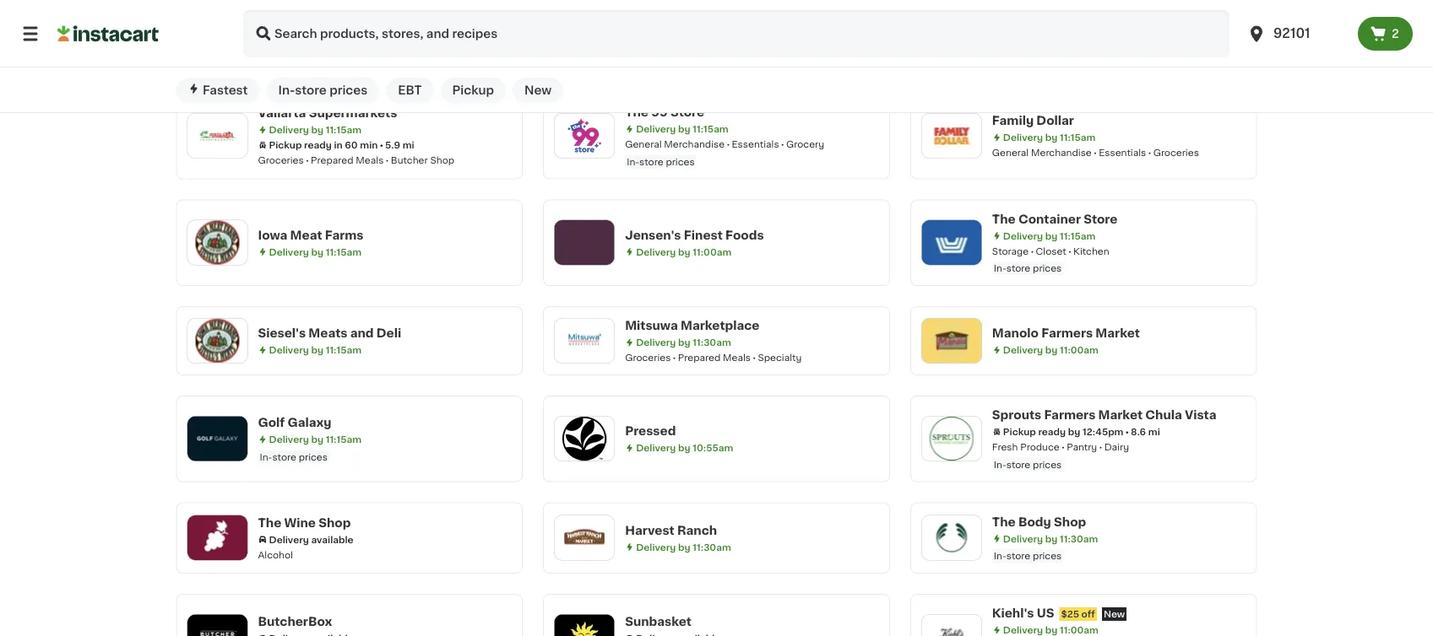 Task type: describe. For each thing, give the bounding box(es) containing it.
sunbasket
[[625, 617, 692, 629]]

groceries prepared meals specialty
[[625, 354, 802, 363]]

works
[[706, 15, 745, 27]]

pet
[[258, 50, 274, 59]]

11:30am for ranch
[[693, 544, 731, 553]]

golf galaxy logo image
[[196, 418, 239, 462]]

delivery available
[[269, 536, 354, 545]]

meals for specialty
[[723, 354, 751, 363]]

pet supplies
[[258, 50, 316, 59]]

the for the container store
[[992, 214, 1016, 225]]

in- inside button
[[278, 84, 295, 96]]

60
[[345, 141, 358, 150]]

produce
[[1021, 443, 1060, 453]]

fastest
[[203, 84, 248, 96]]

family
[[992, 115, 1034, 127]]

12:45pm
[[1083, 428, 1124, 437]]

fastest button
[[176, 78, 260, 103]]

by for mitsuwa marketplace
[[678, 339, 691, 348]]

wine
[[284, 518, 316, 530]]

by for siesel's meats and deli
[[311, 346, 324, 356]]

in- down golf
[[260, 453, 272, 462]]

11:00am for finest
[[693, 248, 732, 257]]

11:00am for style
[[326, 34, 365, 44]]

siesel's meats and deli
[[258, 328, 401, 340]]

1 vertical spatial body
[[1019, 517, 1051, 529]]

dairy
[[1105, 443, 1130, 453]]

butcherbox link
[[176, 595, 523, 637]]

galaxy
[[288, 418, 332, 429]]

jensen's
[[625, 230, 681, 242]]

manolo farmers market logo image
[[930, 320, 974, 364]]

and
[[350, 328, 374, 340]]

store inside storage closet kitchen in-store prices
[[1007, 264, 1031, 274]]

dollar
[[1037, 115, 1074, 127]]

min
[[360, 141, 378, 150]]

big
[[992, 16, 1013, 28]]

delivery for the wine shop
[[269, 536, 309, 545]]

harvest ranch
[[625, 526, 717, 537]]

sunbasket link
[[543, 595, 890, 637]]

99
[[651, 107, 668, 119]]

siesel's
[[258, 328, 306, 340]]

delivery for jensen's finest foods
[[636, 248, 676, 257]]

pickup for pickup ready by 12:45pm
[[1003, 428, 1036, 437]]

kiehl's us $25 off new
[[992, 609, 1125, 620]]

11:15am for supermarkets
[[326, 126, 362, 135]]

merchandise for general merchandise essentials groceries
[[1031, 149, 1092, 158]]

sunbasket logo image
[[563, 616, 607, 637]]

container
[[1019, 214, 1081, 225]]

general down the "lots"
[[1028, 50, 1064, 59]]

in
[[334, 141, 343, 150]]

iowa meat farms logo image
[[196, 221, 239, 265]]

ready for by
[[1039, 428, 1066, 437]]

&
[[657, 15, 668, 27]]

delivery by 11:15am for meat
[[269, 248, 362, 257]]

merchandise for general merchandise essentials grocery in-store prices
[[664, 140, 725, 149]]

delivery for vallarta supermarkets
[[269, 126, 309, 135]]

kiehl's
[[992, 609, 1034, 620]]

the container store
[[992, 214, 1118, 225]]

merchandise up dollar
[[1067, 50, 1127, 59]]

general for general merchandise essentials grocery in-store prices
[[625, 140, 662, 149]]

deli
[[377, 328, 401, 340]]

off
[[1082, 611, 1096, 620]]

pickup button
[[440, 78, 506, 103]]

2 92101 button from the left
[[1247, 10, 1348, 57]]

harvest
[[625, 526, 675, 537]]

kitchen
[[1074, 247, 1110, 256]]

pickup ready in 60 min
[[269, 141, 378, 150]]

groceries prepared meals butcher shop
[[258, 156, 455, 166]]

bath
[[625, 15, 655, 27]]

delivery by 10:55am
[[636, 444, 734, 454]]

golf galaxy
[[258, 418, 332, 429]]

specialty
[[758, 354, 802, 363]]

11:00am for farmers
[[1060, 346, 1099, 356]]

sprouts farmers market chula vista logo image
[[930, 418, 974, 462]]

delivery for pressed
[[636, 444, 676, 454]]

in-store prices button
[[267, 78, 379, 103]]

butcherbox logo image
[[196, 616, 239, 637]]

11:15am for meats
[[326, 346, 362, 356]]

mitsuwa marketplace logo image
[[563, 320, 607, 364]]

2 button
[[1358, 17, 1413, 51]]

market for sprouts farmers market chula vista
[[1099, 410, 1143, 422]]

delivery for golf galaxy
[[269, 436, 309, 445]]

by for vallarta supermarkets
[[311, 126, 324, 135]]

bath & body works
[[625, 15, 745, 27]]

family dollar
[[992, 115, 1074, 127]]

vallarta supermarkets logo image
[[196, 115, 239, 158]]

butcher
[[391, 156, 428, 166]]

delivery by 11:30am for marketplace
[[636, 339, 731, 348]]

5.9
[[385, 141, 400, 150]]

groceries for groceries prepared meals butcher shop
[[258, 156, 304, 166]]

by for jensen's finest foods
[[678, 248, 691, 257]]

prices inside the fresh produce pantry dairy in-store prices
[[1033, 461, 1062, 470]]

delivery for iowa meat farms
[[269, 248, 309, 257]]

8.6 mi
[[1131, 428, 1160, 437]]

iowa meat farms
[[258, 230, 364, 242]]

vallarta supermarkets
[[258, 108, 397, 120]]

vista
[[1185, 410, 1217, 422]]

meals for butcher shop
[[356, 156, 384, 166]]

delivery by 11:00am down the 'us'
[[1003, 627, 1099, 636]]

iowa
[[258, 230, 287, 242]]

delivery down kiehl's
[[1003, 627, 1043, 636]]

supplies
[[276, 50, 316, 59]]

butcherbox
[[258, 617, 332, 629]]

pantry
[[1067, 443, 1098, 453]]

in- down 'bath'
[[627, 51, 640, 60]]

ranch
[[677, 526, 717, 537]]

pickup ready by 12:45pm
[[1003, 428, 1124, 437]]

us
[[1037, 609, 1055, 620]]

by for family dollar
[[1046, 134, 1058, 143]]

prepared for butcher
[[311, 156, 354, 166]]

available
[[311, 536, 354, 545]]

finest
[[684, 230, 723, 242]]

in-store prices down the body shop
[[994, 552, 1062, 562]]

ready for in
[[304, 141, 332, 150]]

mitsuwa marketplace
[[625, 320, 760, 332]]

fresh produce pantry dairy in-store prices
[[992, 443, 1130, 470]]

style
[[306, 16, 339, 28]]

meat
[[290, 230, 322, 242]]

grocery
[[786, 140, 825, 149]]

chula
[[1146, 410, 1182, 422]]

the wine shop
[[258, 518, 351, 530]]

pressed logo image
[[563, 418, 607, 462]]

delivery by 11:00am for style
[[269, 34, 365, 44]]

farmers for manolo
[[1042, 328, 1093, 340]]

in-store prices inside button
[[278, 84, 368, 96]]

meats
[[309, 328, 348, 340]]

by for the container store
[[1046, 232, 1058, 241]]

prepared for specialty
[[678, 354, 721, 363]]

10:55am
[[693, 444, 734, 454]]

store down the body shop
[[1007, 552, 1031, 562]]

doggie
[[258, 16, 304, 28]]

by for iowa meat farms
[[311, 248, 324, 257]]

in- inside storage closet kitchen in-store prices
[[994, 264, 1007, 274]]

8.6
[[1131, 428, 1146, 437]]

2 horizontal spatial groceries
[[1154, 149, 1199, 158]]

store for the 99 store
[[671, 107, 705, 119]]

1 92101 button from the left
[[1237, 10, 1358, 57]]

new button
[[513, 78, 564, 103]]

delivery for siesel's meats and deli
[[269, 346, 309, 356]]

lots
[[1016, 16, 1043, 28]]

shop for the wine shop
[[319, 518, 351, 530]]



Task type: locate. For each thing, give the bounding box(es) containing it.
ready up produce
[[1039, 428, 1066, 437]]

delivery by 11:15am down the 99 store
[[636, 125, 729, 134]]

groceries
[[1154, 149, 1199, 158], [258, 156, 304, 166], [625, 354, 671, 363]]

delivery for mitsuwa marketplace
[[636, 339, 676, 348]]

delivery by 11:30am down 'mitsuwa marketplace'
[[636, 339, 731, 348]]

general merchandise essentials groceries
[[992, 149, 1199, 158]]

essentials inside the general merchandise essentials grocery in-store prices
[[732, 140, 779, 149]]

1 vertical spatial prepared
[[678, 354, 721, 363]]

new inside button
[[525, 84, 552, 96]]

merchandise down dollar
[[1031, 149, 1092, 158]]

meals
[[356, 156, 384, 166], [723, 354, 751, 363]]

in- up vallarta
[[278, 84, 295, 96]]

the container store logo image
[[930, 221, 974, 265]]

doggie style pets
[[258, 16, 370, 28]]

home
[[992, 50, 1021, 59]]

by down manolo farmers market
[[1046, 346, 1058, 356]]

1 horizontal spatial ready
[[1039, 428, 1066, 437]]

storage
[[992, 247, 1029, 256]]

11:15am up in
[[326, 126, 362, 135]]

1 vertical spatial new
[[1104, 611, 1125, 620]]

sprouts
[[992, 410, 1042, 422]]

1 horizontal spatial mi
[[1149, 428, 1160, 437]]

pickup down sprouts
[[1003, 428, 1036, 437]]

pickup
[[452, 84, 494, 96], [269, 141, 302, 150], [1003, 428, 1036, 437]]

11:30am for body
[[1060, 535, 1098, 544]]

0 vertical spatial meals
[[356, 156, 384, 166]]

instacart logo image
[[57, 24, 159, 44]]

0 vertical spatial prepared
[[311, 156, 354, 166]]

vallarta
[[258, 108, 306, 120]]

1 vertical spatial store
[[1084, 214, 1118, 225]]

in- right the body shop logo
[[994, 552, 1007, 562]]

store
[[640, 51, 664, 60], [295, 84, 327, 96], [640, 157, 664, 167], [1007, 264, 1031, 274], [272, 453, 296, 462], [1007, 461, 1031, 470], [1007, 552, 1031, 562]]

delivery by 11:30am
[[636, 339, 731, 348], [1003, 535, 1098, 544], [636, 544, 731, 553]]

by up the pickup ready in 60 min
[[311, 126, 324, 135]]

store down &
[[640, 51, 664, 60]]

1 horizontal spatial body
[[1019, 517, 1051, 529]]

store inside button
[[295, 84, 327, 96]]

prices down produce
[[1033, 461, 1062, 470]]

farmers right manolo
[[1042, 328, 1093, 340]]

11:15am for 99
[[693, 125, 729, 134]]

2 horizontal spatial pickup
[[1003, 428, 1036, 437]]

the for the body shop
[[992, 517, 1016, 529]]

pickup right ebt button
[[452, 84, 494, 96]]

siesel's meats and deli logo image
[[196, 320, 239, 364]]

prices down "closet"
[[1033, 264, 1062, 274]]

prices inside storage closet kitchen in-store prices
[[1033, 264, 1062, 274]]

11:30am up groceries prepared meals specialty at bottom
[[693, 339, 731, 348]]

general for general merchandise essentials groceries
[[992, 149, 1029, 158]]

11:15am for dollar
[[1060, 134, 1096, 143]]

prices inside the general merchandise essentials grocery in-store prices
[[666, 157, 695, 167]]

0 vertical spatial market
[[1096, 328, 1140, 340]]

by for pressed
[[678, 444, 691, 454]]

0 horizontal spatial new
[[525, 84, 552, 96]]

delivery down golf galaxy
[[269, 436, 309, 445]]

delivery by 11:15am for container
[[1003, 232, 1096, 241]]

farms
[[325, 230, 364, 242]]

delivery by 11:15am for supermarkets
[[269, 126, 362, 135]]

prepared down in
[[311, 156, 354, 166]]

general down 99
[[625, 140, 662, 149]]

mi up butcher
[[403, 141, 414, 150]]

pickup for pickup
[[452, 84, 494, 96]]

shop
[[430, 156, 455, 166], [1054, 517, 1087, 529], [319, 518, 351, 530]]

in-store prices up vallarta supermarkets on the top left of page
[[278, 84, 368, 96]]

new inside kiehl's us $25 off new
[[1104, 611, 1125, 620]]

delivery by 11:15am for 99
[[636, 125, 729, 134]]

farmers up pickup ready by 12:45pm
[[1044, 410, 1096, 422]]

shop right butcher
[[430, 156, 455, 166]]

11:15am up general merchandise essentials groceries
[[1060, 134, 1096, 143]]

by up "closet"
[[1046, 232, 1058, 241]]

by down the 99 store
[[678, 125, 691, 134]]

11:30am down the body shop
[[1060, 535, 1098, 544]]

store down 99
[[640, 157, 664, 167]]

the right the body shop logo
[[992, 517, 1016, 529]]

sprouts farmers market chula vista
[[992, 410, 1217, 422]]

in-store prices
[[627, 51, 695, 60], [278, 84, 368, 96], [260, 453, 328, 462], [994, 552, 1062, 562]]

delivery by 11:15am
[[636, 125, 729, 134], [269, 126, 362, 135], [1003, 134, 1096, 143], [1003, 232, 1096, 241], [269, 248, 362, 257], [269, 346, 362, 356], [269, 436, 362, 445]]

delivery for the body shop
[[1003, 535, 1043, 544]]

1 horizontal spatial new
[[1104, 611, 1125, 620]]

pickup for pickup ready in 60 min
[[269, 141, 302, 150]]

store inside the general merchandise essentials grocery in-store prices
[[640, 157, 664, 167]]

92101 button
[[1237, 10, 1358, 57], [1247, 10, 1348, 57]]

1 horizontal spatial groceries
[[625, 354, 671, 363]]

92101
[[1274, 27, 1311, 40]]

farmers for sprouts
[[1044, 410, 1096, 422]]

prepared
[[311, 156, 354, 166], [678, 354, 721, 363]]

0 horizontal spatial store
[[671, 107, 705, 119]]

11:15am down galaxy at bottom left
[[326, 436, 362, 445]]

meals down marketplace
[[723, 354, 751, 363]]

by for the body shop
[[1046, 535, 1058, 544]]

ebt
[[398, 84, 422, 96]]

delivery by 11:30am for body
[[1003, 535, 1098, 544]]

manolo farmers market
[[992, 328, 1140, 340]]

mi
[[403, 141, 414, 150], [1149, 428, 1160, 437]]

Search field
[[243, 10, 1230, 57]]

0 vertical spatial pickup
[[452, 84, 494, 96]]

the left wine
[[258, 518, 282, 530]]

delivery down harvest
[[636, 544, 676, 553]]

0 vertical spatial body
[[670, 15, 703, 27]]

1 vertical spatial ready
[[1039, 428, 1066, 437]]

1 vertical spatial mi
[[1149, 428, 1160, 437]]

1 vertical spatial farmers
[[1044, 410, 1096, 422]]

kiehl's us logo image
[[930, 616, 974, 637]]

delivery
[[269, 34, 309, 44], [636, 125, 676, 134], [269, 126, 309, 135], [1003, 134, 1043, 143], [1003, 232, 1043, 241], [269, 248, 309, 257], [636, 248, 676, 257], [636, 339, 676, 348], [269, 346, 309, 356], [1003, 346, 1043, 356], [269, 436, 309, 445], [636, 444, 676, 454], [1003, 535, 1043, 544], [269, 536, 309, 545], [636, 544, 676, 553], [1003, 627, 1043, 636]]

merchandise
[[1067, 50, 1127, 59], [664, 140, 725, 149], [1031, 149, 1092, 158]]

general down family
[[992, 149, 1029, 158]]

11:30am
[[693, 339, 731, 348], [1060, 535, 1098, 544], [693, 544, 731, 553]]

by down 'mitsuwa marketplace'
[[678, 339, 691, 348]]

1 vertical spatial market
[[1099, 410, 1143, 422]]

by down dollar
[[1046, 134, 1058, 143]]

store up the kitchen
[[1084, 214, 1118, 225]]

prices inside in-store prices button
[[330, 84, 368, 96]]

delivery by 11:15am down the meats
[[269, 346, 362, 356]]

merchandise down the 99 store
[[664, 140, 725, 149]]

by
[[311, 34, 324, 44], [678, 125, 691, 134], [311, 126, 324, 135], [1046, 134, 1058, 143], [1046, 232, 1058, 241], [311, 248, 324, 257], [678, 248, 691, 257], [678, 339, 691, 348], [311, 346, 324, 356], [1046, 346, 1058, 356], [1068, 428, 1081, 437], [311, 436, 324, 445], [678, 444, 691, 454], [1046, 535, 1058, 544], [678, 544, 691, 553], [1046, 627, 1058, 636]]

by down iowa meat farms
[[311, 248, 324, 257]]

delivery down jensen's
[[636, 248, 676, 257]]

delivery up pet supplies
[[269, 34, 309, 44]]

big lots
[[992, 16, 1043, 28]]

1 horizontal spatial pickup
[[452, 84, 494, 96]]

$25
[[1061, 611, 1080, 620]]

in-
[[627, 51, 640, 60], [278, 84, 295, 96], [627, 157, 640, 167], [994, 264, 1007, 274], [260, 453, 272, 462], [994, 461, 1007, 470], [994, 552, 1007, 562]]

5.9 mi
[[385, 141, 414, 150]]

essentials for grocery
[[732, 140, 779, 149]]

0 horizontal spatial mi
[[403, 141, 414, 150]]

new right off
[[1104, 611, 1125, 620]]

delivery by 11:15am up "closet"
[[1003, 232, 1096, 241]]

merchandise inside the general merchandise essentials grocery in-store prices
[[664, 140, 725, 149]]

delivery by 11:15am for meats
[[269, 346, 362, 356]]

in-store prices down golf galaxy
[[260, 453, 328, 462]]

body right &
[[670, 15, 703, 27]]

prices down 'bath & body works'
[[666, 51, 695, 60]]

2
[[1392, 28, 1400, 40]]

11:15am
[[693, 125, 729, 134], [326, 126, 362, 135], [1060, 134, 1096, 143], [1060, 232, 1096, 241], [326, 248, 362, 257], [326, 346, 362, 356], [326, 436, 362, 445]]

shop for the body shop
[[1054, 517, 1087, 529]]

11:15am for galaxy
[[326, 436, 362, 445]]

0 horizontal spatial essentials
[[732, 140, 779, 149]]

manolo
[[992, 328, 1039, 340]]

0 vertical spatial mi
[[403, 141, 414, 150]]

11:15am down the farms
[[326, 248, 362, 257]]

delivery by 11:30am down the harvest ranch
[[636, 544, 731, 553]]

1 horizontal spatial shop
[[430, 156, 455, 166]]

groceries for groceries prepared meals specialty
[[625, 354, 671, 363]]

delivery by 11:15am down dollar
[[1003, 134, 1096, 143]]

in- inside the fresh produce pantry dairy in-store prices
[[994, 461, 1007, 470]]

the body shop logo image
[[930, 517, 974, 561]]

by for doggie style pets
[[311, 34, 324, 44]]

delivery down family dollar
[[1003, 134, 1043, 143]]

the wine shop logo image
[[196, 517, 239, 561]]

1 horizontal spatial essentials
[[1099, 149, 1146, 158]]

pickup down vallarta
[[269, 141, 302, 150]]

by up pantry
[[1068, 428, 1081, 437]]

jensen's finest foods logo image
[[563, 221, 607, 265]]

the for the wine shop
[[258, 518, 282, 530]]

general merchandise essentials grocery in-store prices
[[625, 140, 825, 167]]

alcohol
[[258, 551, 293, 561]]

in-store prices down &
[[627, 51, 695, 60]]

11:15am for meat
[[326, 248, 362, 257]]

0 horizontal spatial ready
[[304, 141, 332, 150]]

0 vertical spatial farmers
[[1042, 328, 1093, 340]]

delivery for family dollar
[[1003, 134, 1043, 143]]

delivery for manolo farmers market
[[1003, 346, 1043, 356]]

shop down the fresh produce pantry dairy in-store prices
[[1054, 517, 1087, 529]]

delivery by 11:15am down galaxy at bottom left
[[269, 436, 362, 445]]

the up storage
[[992, 214, 1016, 225]]

11:00am down pets at the top left
[[326, 34, 365, 44]]

1 horizontal spatial meals
[[723, 354, 751, 363]]

by down the 'us'
[[1046, 627, 1058, 636]]

store down golf galaxy
[[272, 453, 296, 462]]

new
[[525, 84, 552, 96], [1104, 611, 1125, 620]]

1 vertical spatial pickup
[[269, 141, 302, 150]]

meals down min
[[356, 156, 384, 166]]

delivery down 99
[[636, 125, 676, 134]]

0 horizontal spatial shop
[[319, 518, 351, 530]]

0 vertical spatial new
[[525, 84, 552, 96]]

mi for 5.9 mi
[[403, 141, 414, 150]]

delivery by 11:00am down manolo farmers market
[[1003, 346, 1099, 356]]

ebt button
[[386, 78, 434, 103]]

delivery by 11:00am for finest
[[636, 248, 732, 257]]

11:00am down $25
[[1060, 627, 1099, 636]]

delivery by 11:15am for galaxy
[[269, 436, 362, 445]]

delivery by 11:00am for farmers
[[1003, 346, 1099, 356]]

pressed
[[625, 426, 676, 438]]

0 horizontal spatial groceries
[[258, 156, 304, 166]]

delivery for the container store
[[1003, 232, 1043, 241]]

prices down galaxy at bottom left
[[299, 453, 328, 462]]

market for manolo farmers market
[[1096, 328, 1140, 340]]

marketplace
[[681, 320, 760, 332]]

by down the jensen's finest foods
[[678, 248, 691, 257]]

delivery down "iowa"
[[269, 248, 309, 257]]

0 horizontal spatial pickup
[[269, 141, 302, 150]]

by for manolo farmers market
[[1046, 346, 1058, 356]]

the 99 store logo image
[[563, 115, 607, 158]]

0 vertical spatial ready
[[304, 141, 332, 150]]

delivery up storage
[[1003, 232, 1043, 241]]

general inside the general merchandise essentials grocery in-store prices
[[625, 140, 662, 149]]

by down doggie style pets
[[311, 34, 324, 44]]

0 horizontal spatial meals
[[356, 156, 384, 166]]

in- down fresh
[[994, 461, 1007, 470]]

store for the container store
[[1084, 214, 1118, 225]]

delivery down the body shop
[[1003, 535, 1043, 544]]

mitsuwa
[[625, 320, 678, 332]]

by down the body shop
[[1046, 535, 1058, 544]]

harvest ranch logo image
[[563, 517, 607, 561]]

delivery by 11:30am down the body shop
[[1003, 535, 1098, 544]]

jensen's finest foods
[[625, 230, 764, 242]]

prices up supermarkets at the left top
[[330, 84, 368, 96]]

1 vertical spatial meals
[[723, 354, 751, 363]]

None search field
[[243, 10, 1230, 57]]

delivery by 11:00am down the jensen's finest foods
[[636, 248, 732, 257]]

delivery down mitsuwa
[[636, 339, 676, 348]]

delivery by 11:30am for ranch
[[636, 544, 731, 553]]

pets
[[341, 16, 370, 28]]

0 vertical spatial store
[[671, 107, 705, 119]]

11:30am for marketplace
[[693, 339, 731, 348]]

delivery down siesel's
[[269, 346, 309, 356]]

farmers
[[1042, 328, 1093, 340], [1044, 410, 1096, 422]]

by left 10:55am
[[678, 444, 691, 454]]

by down the ranch
[[678, 544, 691, 553]]

0 horizontal spatial prepared
[[311, 156, 354, 166]]

11:15am for container
[[1060, 232, 1096, 241]]

delivery by 11:00am
[[269, 34, 365, 44], [636, 248, 732, 257], [1003, 346, 1099, 356], [1003, 627, 1099, 636]]

1 horizontal spatial prepared
[[678, 354, 721, 363]]

delivery by 11:15am down iowa meat farms
[[269, 248, 362, 257]]

11:30am down the ranch
[[693, 544, 731, 553]]

in- down storage
[[994, 264, 1007, 274]]

11:15am up the general merchandise essentials grocery in-store prices
[[693, 125, 729, 134]]

2 horizontal spatial shop
[[1054, 517, 1087, 529]]

11:15am down siesel's meats and deli
[[326, 346, 362, 356]]

11:00am down finest
[[693, 248, 732, 257]]

ready
[[304, 141, 332, 150], [1039, 428, 1066, 437]]

2 vertical spatial pickup
[[1003, 428, 1036, 437]]

delivery for the 99 store
[[636, 125, 676, 134]]

essentials for groceries
[[1099, 149, 1146, 158]]

delivery by 11:15am up the pickup ready in 60 min
[[269, 126, 362, 135]]

fresh
[[992, 443, 1018, 453]]

pickup inside pickup button
[[452, 84, 494, 96]]

delivery for harvest ranch
[[636, 544, 676, 553]]

essentials
[[732, 140, 779, 149], [1099, 149, 1146, 158]]

delivery by 11:15am for dollar
[[1003, 134, 1096, 143]]

prices down the body shop
[[1033, 552, 1062, 562]]

family dollar logo image
[[930, 115, 974, 158]]

home general merchandise
[[992, 50, 1127, 59]]

closet
[[1036, 247, 1067, 256]]

supermarkets
[[309, 108, 397, 120]]

1 horizontal spatial store
[[1084, 214, 1118, 225]]

store down storage
[[1007, 264, 1031, 274]]

store right 99
[[671, 107, 705, 119]]

delivery down wine
[[269, 536, 309, 545]]

market up 12:45pm
[[1099, 410, 1143, 422]]

0 horizontal spatial body
[[670, 15, 703, 27]]

delivery by 11:00am down doggie style pets
[[269, 34, 365, 44]]

by for harvest ranch
[[678, 544, 691, 553]]

by for the 99 store
[[678, 125, 691, 134]]

the for the 99 store
[[625, 107, 649, 119]]

the body shop
[[992, 517, 1087, 529]]

11:00am
[[326, 34, 365, 44], [693, 248, 732, 257], [1060, 346, 1099, 356], [1060, 627, 1099, 636]]

foods
[[726, 230, 764, 242]]

by down the meats
[[311, 346, 324, 356]]

11:15am up the kitchen
[[1060, 232, 1096, 241]]

by for golf galaxy
[[311, 436, 324, 445]]

in- inside the general merchandise essentials grocery in-store prices
[[627, 157, 640, 167]]

delivery for doggie style pets
[[269, 34, 309, 44]]

store inside the fresh produce pantry dairy in-store prices
[[1007, 461, 1031, 470]]

mi for 8.6 mi
[[1149, 428, 1160, 437]]



Task type: vqa. For each thing, say whether or not it's contained in the screenshot.
Farmers
yes



